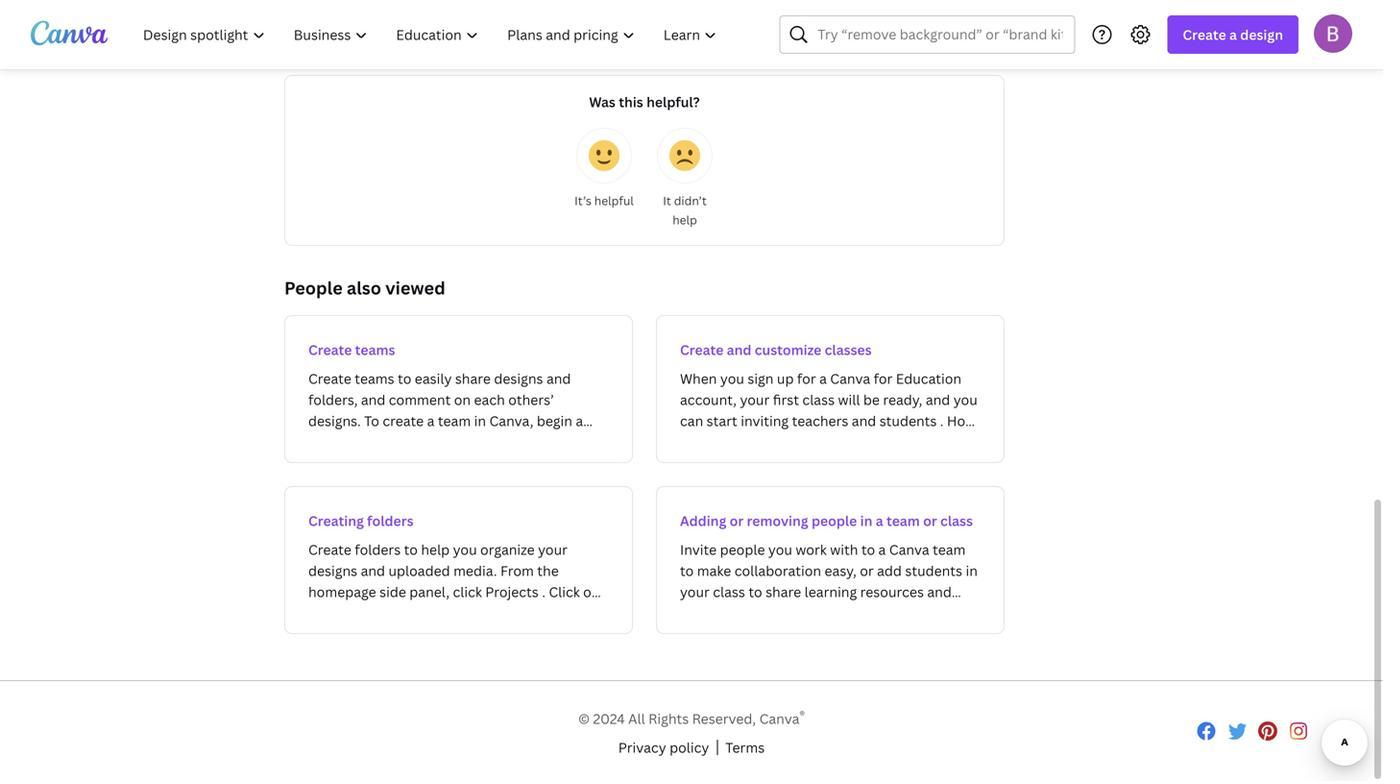 Task type: locate. For each thing, give the bounding box(es) containing it.
it didn't help
[[663, 193, 707, 228]]

team
[[887, 512, 920, 530]]

create inside create and customize classes link
[[680, 341, 724, 359]]

all
[[629, 710, 646, 728]]

or left class
[[924, 512, 938, 530]]

© 2024 all rights reserved, canva ®
[[579, 707, 805, 728]]

🙂 image
[[589, 140, 620, 171]]

and
[[727, 341, 752, 359]]

it
[[663, 193, 672, 209]]

create a design button
[[1168, 15, 1299, 54]]

it's helpful
[[575, 193, 634, 209]]

it's
[[575, 193, 592, 209]]

terms
[[726, 739, 765, 757]]

teams
[[355, 341, 395, 359]]

create inside create teams link
[[309, 341, 352, 359]]

1 vertical spatial a
[[876, 512, 884, 530]]

canva
[[760, 710, 800, 728]]

create and customize classes link
[[656, 315, 1005, 463]]

create and customize classes
[[680, 341, 872, 359]]

creating folders
[[309, 512, 414, 530]]

creating folders link
[[284, 486, 633, 634]]

Try "remove background" or "brand kit" search field
[[818, 16, 1063, 53]]

adding or removing people in a team or class
[[680, 512, 973, 530]]

2 or from the left
[[924, 512, 938, 530]]

0 horizontal spatial or
[[730, 512, 744, 530]]

or
[[730, 512, 744, 530], [924, 512, 938, 530]]

😔 image
[[670, 140, 701, 171]]

removing
[[747, 512, 809, 530]]

adding or removing people in a team or class link
[[656, 486, 1005, 634]]

1 horizontal spatial create
[[680, 341, 724, 359]]

help
[[673, 212, 698, 228]]

this
[[619, 93, 644, 111]]

terms link
[[726, 737, 765, 758]]

1 horizontal spatial a
[[1230, 25, 1238, 44]]

or right adding
[[730, 512, 744, 530]]

didn't
[[674, 193, 707, 209]]

1 horizontal spatial or
[[924, 512, 938, 530]]

privacy policy link
[[619, 737, 710, 758]]

©
[[579, 710, 590, 728]]

create teams
[[309, 341, 395, 359]]

0 horizontal spatial create
[[309, 341, 352, 359]]

a left design
[[1230, 25, 1238, 44]]

create left the and
[[680, 341, 724, 359]]

people
[[284, 276, 343, 300]]

people also viewed
[[284, 276, 446, 300]]

0 vertical spatial a
[[1230, 25, 1238, 44]]

create inside create a design dropdown button
[[1183, 25, 1227, 44]]

a
[[1230, 25, 1238, 44], [876, 512, 884, 530]]

privacy
[[619, 739, 667, 757]]

0 horizontal spatial a
[[876, 512, 884, 530]]

create
[[1183, 25, 1227, 44], [309, 341, 352, 359], [680, 341, 724, 359]]

®
[[800, 707, 805, 723]]

create left teams
[[309, 341, 352, 359]]

a right in at right
[[876, 512, 884, 530]]

create left design
[[1183, 25, 1227, 44]]

2 horizontal spatial create
[[1183, 25, 1227, 44]]

reserved,
[[693, 710, 757, 728]]

top level navigation element
[[131, 15, 734, 54]]

create for create teams
[[309, 341, 352, 359]]

customize
[[755, 341, 822, 359]]

in
[[861, 512, 873, 530]]



Task type: vqa. For each thing, say whether or not it's contained in the screenshot.
Group
no



Task type: describe. For each thing, give the bounding box(es) containing it.
people
[[812, 512, 858, 530]]

create teams link
[[284, 315, 633, 463]]

create for create a design
[[1183, 25, 1227, 44]]

helpful?
[[647, 93, 700, 111]]

viewed
[[386, 276, 446, 300]]

creating
[[309, 512, 364, 530]]

a inside 'link'
[[876, 512, 884, 530]]

was this helpful?
[[589, 93, 700, 111]]

1 or from the left
[[730, 512, 744, 530]]

bob builder image
[[1315, 14, 1353, 53]]

create for create and customize classes
[[680, 341, 724, 359]]

policy
[[670, 739, 710, 757]]

2024
[[593, 710, 625, 728]]

adding
[[680, 512, 727, 530]]

privacy policy
[[619, 739, 710, 757]]

design
[[1241, 25, 1284, 44]]

rights
[[649, 710, 689, 728]]

a inside dropdown button
[[1230, 25, 1238, 44]]

helpful
[[595, 193, 634, 209]]

folders
[[367, 512, 414, 530]]

was
[[589, 93, 616, 111]]

also
[[347, 276, 382, 300]]

create a design
[[1183, 25, 1284, 44]]

classes
[[825, 341, 872, 359]]

class
[[941, 512, 973, 530]]



